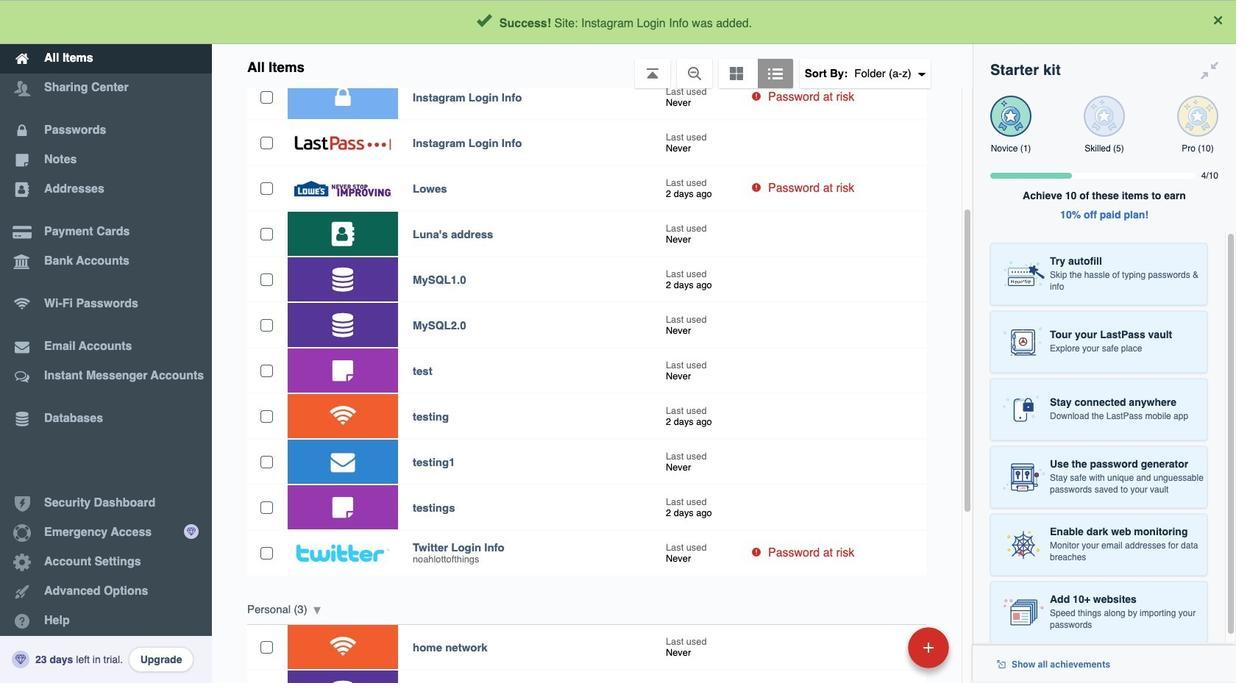 Task type: locate. For each thing, give the bounding box(es) containing it.
new item navigation
[[807, 623, 958, 684]]

main navigation navigation
[[0, 0, 212, 684]]

alert
[[0, 0, 1236, 44]]

new item element
[[807, 627, 954, 669]]

vault options navigation
[[212, 44, 973, 88]]

Search search field
[[355, 6, 943, 38]]



Task type: describe. For each thing, give the bounding box(es) containing it.
search my vault text field
[[355, 6, 943, 38]]



Task type: vqa. For each thing, say whether or not it's contained in the screenshot.
'search my shared folders' text box at the top of the page
no



